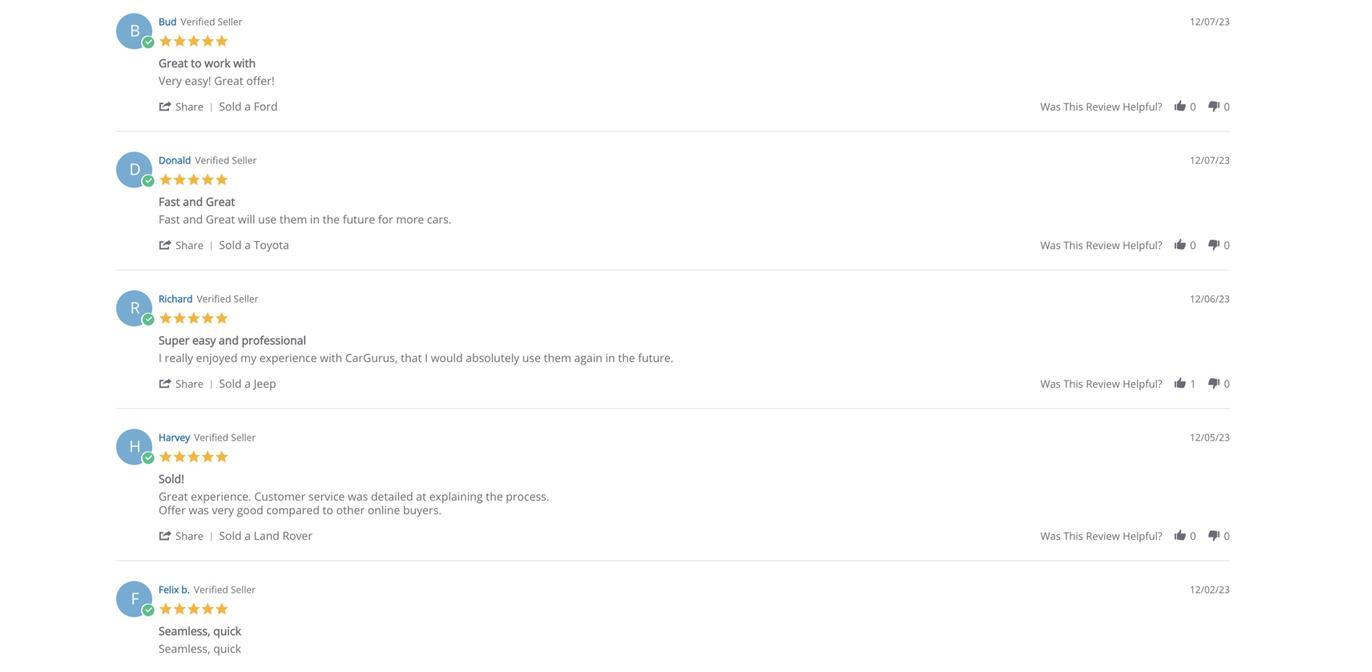 Task type: vqa. For each thing, say whether or not it's contained in the screenshot.


Task type: describe. For each thing, give the bounding box(es) containing it.
seller for h
[[231, 431, 256, 444]]

in inside 'fast and great fast and great will use them in the future for more cars.'
[[310, 212, 320, 227]]

land
[[254, 528, 280, 544]]

seperator image for b
[[207, 103, 216, 113]]

seperator image for r
[[207, 380, 216, 390]]

group for h
[[1041, 529, 1231, 544]]

future.
[[638, 350, 674, 366]]

work
[[205, 55, 231, 71]]

great up very
[[159, 55, 188, 71]]

2 seamless, from the top
[[159, 641, 211, 657]]

would
[[431, 350, 463, 366]]

to inside sold! great experience. customer service was detailed at explaining the process. offer was very good compared to other online buyers.
[[323, 503, 333, 518]]

this for b
[[1064, 99, 1084, 114]]

helpful? for b
[[1123, 99, 1163, 114]]

circle checkmark image for h
[[141, 452, 155, 466]]

seamless, quick heading
[[159, 624, 241, 642]]

sold a ford
[[219, 99, 278, 114]]

12/05/23
[[1191, 431, 1231, 444]]

the inside 'fast and great fast and great will use them in the future for more cars.'
[[323, 212, 340, 227]]

verified right b.
[[194, 583, 228, 596]]

felix
[[159, 583, 179, 596]]

1 i from the left
[[159, 350, 162, 366]]

share for b
[[176, 99, 204, 114]]

was for h
[[1041, 529, 1061, 544]]

was for r
[[1041, 377, 1061, 391]]

great down work
[[214, 73, 244, 88]]

richard
[[159, 292, 193, 305]]

seperator image for d
[[207, 242, 216, 251]]

detailed
[[371, 489, 413, 504]]

vote down review by richard on  6 dec 2023 image
[[1208, 377, 1222, 391]]

with inside super easy and professional i really enjoyed my experience with cargurus, that i would absolutely use them again in the future.
[[320, 350, 342, 366]]

vote down review by bud on  7 dec 2023 image
[[1208, 99, 1222, 113]]

great to work with very easy! great offer!
[[159, 55, 275, 88]]

them inside super easy and professional i really enjoyed my experience with cargurus, that i would absolutely use them again in the future.
[[544, 350, 572, 366]]

compared
[[266, 503, 320, 518]]

0 vertical spatial and
[[183, 194, 203, 209]]

group for b
[[1041, 99, 1231, 114]]

seamless, quick seamless, quick
[[159, 624, 241, 657]]

vote up review by harvey on  5 dec 2023 image
[[1174, 529, 1188, 543]]

share for d
[[176, 238, 204, 253]]

share image for b
[[159, 99, 173, 113]]

professional
[[242, 333, 306, 348]]

share image for d
[[159, 238, 173, 252]]

verified for b
[[181, 15, 215, 28]]

cargurus,
[[345, 350, 398, 366]]

really
[[165, 350, 193, 366]]

was for d
[[1041, 238, 1061, 253]]

1 quick from the top
[[213, 624, 241, 639]]

good
[[237, 503, 264, 518]]

vote down review by donald on  7 dec 2023 image
[[1208, 238, 1222, 252]]

seller for r
[[234, 292, 259, 305]]

absolutely
[[466, 350, 520, 366]]

donald verified seller
[[159, 154, 257, 167]]

harvey verified seller
[[159, 431, 256, 444]]

explaining
[[429, 489, 483, 504]]

toyota
[[254, 237, 289, 253]]

1 vertical spatial and
[[183, 212, 203, 227]]

was this review helpful? for h
[[1041, 529, 1163, 544]]

buyers.
[[403, 503, 442, 518]]

great down "donald verified seller"
[[206, 194, 235, 209]]

review for h
[[1087, 529, 1121, 544]]

rover
[[283, 528, 313, 544]]

offer
[[159, 503, 186, 518]]

sold a toyota
[[219, 237, 289, 253]]

again
[[575, 350, 603, 366]]

review date 12/06/23 element
[[1191, 292, 1231, 306]]

more
[[396, 212, 424, 227]]

my
[[241, 350, 257, 366]]

a for d
[[245, 237, 251, 253]]

vote up review by donald on  7 dec 2023 image
[[1174, 238, 1188, 252]]

fast and great fast and great will use them in the future for more cars.
[[159, 194, 452, 227]]

share button for b
[[159, 99, 219, 114]]

12/07/23 for d
[[1191, 154, 1231, 167]]

review date 12/02/23 element
[[1191, 583, 1231, 597]]

sold a jeep
[[219, 376, 276, 391]]

enjoyed
[[196, 350, 238, 366]]

circle checkmark image
[[141, 313, 155, 327]]

super easy and professional heading
[[159, 333, 306, 351]]

verified for h
[[194, 431, 229, 444]]

verified for d
[[195, 154, 230, 167]]

fast and great heading
[[159, 194, 235, 212]]

use inside 'fast and great fast and great will use them in the future for more cars.'
[[258, 212, 277, 227]]

d
[[129, 158, 141, 180]]

harvey
[[159, 431, 190, 444]]

share button for d
[[159, 237, 219, 253]]

circle checkmark image for f
[[141, 604, 155, 618]]

vote up review by richard on  6 dec 2023 image
[[1174, 377, 1188, 391]]

this for r
[[1064, 377, 1084, 391]]

vote up review by bud on  7 dec 2023 image
[[1174, 99, 1188, 113]]

very
[[212, 503, 234, 518]]

review date 12/07/23 element for d
[[1191, 154, 1231, 167]]

donald
[[159, 154, 191, 167]]

b.
[[181, 583, 190, 596]]

seller for d
[[232, 154, 257, 167]]

helpful? for d
[[1123, 238, 1163, 253]]



Task type: locate. For each thing, give the bounding box(es) containing it.
star image
[[159, 34, 173, 48], [173, 34, 187, 48], [159, 173, 173, 187], [187, 173, 201, 187], [173, 311, 187, 325], [201, 311, 215, 325], [215, 311, 229, 325], [159, 450, 173, 464], [173, 450, 187, 464], [187, 450, 201, 464], [215, 450, 229, 464], [159, 602, 173, 616], [187, 602, 201, 616], [215, 602, 229, 616]]

with inside the great to work with very easy! great offer!
[[233, 55, 256, 71]]

easy
[[192, 333, 216, 348]]

circle checkmark image right f
[[141, 604, 155, 618]]

sold! great experience. customer service was detailed at explaining the process. offer was very good compared to other online buyers.
[[159, 471, 550, 518]]

seperator image down very at the left of the page
[[207, 533, 216, 542]]

super easy and professional i really enjoyed my experience with cargurus, that i would absolutely use them again in the future.
[[159, 333, 674, 366]]

0 vertical spatial share image
[[159, 99, 173, 113]]

share button down "easy!"
[[159, 99, 219, 114]]

to
[[191, 55, 202, 71], [323, 503, 333, 518]]

group for r
[[1041, 377, 1231, 391]]

1 share image from the top
[[159, 99, 173, 113]]

helpful?
[[1123, 99, 1163, 114], [1123, 238, 1163, 253], [1123, 377, 1163, 391], [1123, 529, 1163, 544]]

4 helpful? from the top
[[1123, 529, 1163, 544]]

seller up "super easy and professional" heading at left
[[234, 292, 259, 305]]

share button down offer
[[159, 528, 219, 544]]

3 sold from the top
[[219, 376, 242, 391]]

this for h
[[1064, 529, 1084, 544]]

circle checkmark image for d
[[141, 174, 155, 188]]

sold down enjoyed at the left of the page
[[219, 376, 242, 391]]

and inside super easy and professional i really enjoyed my experience with cargurus, that i would absolutely use them again in the future.
[[219, 333, 239, 348]]

service
[[309, 489, 345, 504]]

1 horizontal spatial with
[[320, 350, 342, 366]]

vote down review by harvey on  5 dec 2023 image
[[1208, 529, 1222, 543]]

in inside super easy and professional i really enjoyed my experience with cargurus, that i would absolutely use them again in the future.
[[606, 350, 615, 366]]

seller right b.
[[231, 583, 256, 596]]

3 circle checkmark image from the top
[[141, 452, 155, 466]]

share down offer
[[176, 529, 204, 544]]

and left will
[[183, 212, 203, 227]]

4 share button from the top
[[159, 528, 219, 544]]

1 circle checkmark image from the top
[[141, 36, 155, 50]]

1 horizontal spatial use
[[523, 350, 541, 366]]

helpful? left vote up review by bud on  7 dec 2023 image
[[1123, 99, 1163, 114]]

them inside 'fast and great fast and great will use them in the future for more cars.'
[[280, 212, 307, 227]]

0 vertical spatial quick
[[213, 624, 241, 639]]

1 vertical spatial quick
[[213, 641, 241, 657]]

sold for d
[[219, 237, 242, 253]]

share
[[176, 99, 204, 114], [176, 238, 204, 253], [176, 377, 204, 391], [176, 529, 204, 544]]

review left vote up review by donald on  7 dec 2023 "icon"
[[1087, 238, 1121, 253]]

2 helpful? from the top
[[1123, 238, 1163, 253]]

that
[[401, 350, 422, 366]]

3 group from the top
[[1041, 377, 1231, 391]]

was this review helpful? left vote up review by donald on  7 dec 2023 "icon"
[[1041, 238, 1163, 253]]

1 vertical spatial use
[[523, 350, 541, 366]]

share image
[[159, 377, 173, 391]]

2 this from the top
[[1064, 238, 1084, 253]]

1 a from the top
[[245, 99, 251, 114]]

bud
[[159, 15, 177, 28]]

4 a from the top
[[245, 528, 251, 544]]

seperator image for h
[[207, 533, 216, 542]]

review date 12/07/23 element for b
[[1191, 15, 1231, 28]]

star image
[[187, 34, 201, 48], [201, 34, 215, 48], [215, 34, 229, 48], [173, 173, 187, 187], [201, 173, 215, 187], [215, 173, 229, 187], [159, 311, 173, 325], [187, 311, 201, 325], [201, 450, 215, 464], [173, 602, 187, 616], [201, 602, 215, 616]]

was
[[348, 489, 368, 504], [189, 503, 209, 518]]

0 horizontal spatial the
[[323, 212, 340, 227]]

a
[[245, 99, 251, 114], [245, 237, 251, 253], [245, 376, 251, 391], [245, 528, 251, 544]]

4 sold from the top
[[219, 528, 242, 544]]

share image for h
[[159, 529, 173, 543]]

richard verified seller
[[159, 292, 259, 305]]

with
[[233, 55, 256, 71], [320, 350, 342, 366]]

0 right vote up review by bud on  7 dec 2023 image
[[1191, 99, 1197, 114]]

2 review from the top
[[1087, 238, 1121, 253]]

the left future.
[[618, 350, 636, 366]]

helpful? left vote up review by richard on  6 dec 2023 image on the bottom of the page
[[1123, 377, 1163, 391]]

share image down offer
[[159, 529, 173, 543]]

circle checkmark image for b
[[141, 36, 155, 50]]

verified for r
[[197, 292, 231, 305]]

review left vote up review by harvey on  5 dec 2023 image
[[1087, 529, 1121, 544]]

sold down very at the left of the page
[[219, 528, 242, 544]]

1 helpful? from the top
[[1123, 99, 1163, 114]]

2 quick from the top
[[213, 641, 241, 657]]

the inside sold! great experience. customer service was detailed at explaining the process. offer was very good compared to other online buyers.
[[486, 489, 503, 504]]

share down "easy!"
[[176, 99, 204, 114]]

with up offer!
[[233, 55, 256, 71]]

1 sold from the top
[[219, 99, 242, 114]]

experience.
[[191, 489, 252, 504]]

0 horizontal spatial was
[[189, 503, 209, 518]]

was this review helpful?
[[1041, 99, 1163, 114], [1041, 238, 1163, 253], [1041, 377, 1163, 391], [1041, 529, 1163, 544]]

1 horizontal spatial them
[[544, 350, 572, 366]]

1 vertical spatial in
[[606, 350, 615, 366]]

12/02/23
[[1191, 583, 1231, 596]]

at
[[416, 489, 427, 504]]

share for h
[[176, 529, 204, 544]]

for
[[378, 212, 393, 227]]

a for h
[[245, 528, 251, 544]]

fast
[[159, 194, 180, 209], [159, 212, 180, 227]]

0 vertical spatial the
[[323, 212, 340, 227]]

share image down very
[[159, 99, 173, 113]]

helpful? left vote up review by harvey on  5 dec 2023 image
[[1123, 529, 1163, 544]]

circle checkmark image right "h"
[[141, 452, 155, 466]]

this for d
[[1064, 238, 1084, 253]]

3 share from the top
[[176, 377, 204, 391]]

2 horizontal spatial the
[[618, 350, 636, 366]]

seperator image down enjoyed at the left of the page
[[207, 380, 216, 390]]

2 fast from the top
[[159, 212, 180, 227]]

them up toyota
[[280, 212, 307, 227]]

3 seperator image from the top
[[207, 380, 216, 390]]

helpful? for h
[[1123, 529, 1163, 544]]

1 vertical spatial share image
[[159, 238, 173, 252]]

1 vertical spatial with
[[320, 350, 342, 366]]

seller down 'sold a jeep'
[[231, 431, 256, 444]]

4 was from the top
[[1041, 529, 1061, 544]]

1 seamless, from the top
[[159, 624, 211, 639]]

easy!
[[185, 73, 211, 88]]

use inside super easy and professional i really enjoyed my experience with cargurus, that i would absolutely use them again in the future.
[[523, 350, 541, 366]]

review date 12/07/23 element
[[1191, 15, 1231, 28], [1191, 154, 1231, 167]]

was this review helpful? left vote up review by harvey on  5 dec 2023 image
[[1041, 529, 1163, 544]]

share down fast and great heading
[[176, 238, 204, 253]]

2 vertical spatial share image
[[159, 529, 173, 543]]

1 share from the top
[[176, 99, 204, 114]]

online
[[368, 503, 400, 518]]

r
[[130, 297, 140, 319]]

seperator image down "easy!"
[[207, 103, 216, 113]]

verified right bud
[[181, 15, 215, 28]]

group for d
[[1041, 238, 1231, 253]]

1 horizontal spatial i
[[425, 350, 428, 366]]

1 vertical spatial review date 12/07/23 element
[[1191, 154, 1231, 167]]

was this review helpful? for d
[[1041, 238, 1163, 253]]

seperator image left the sold a toyota
[[207, 242, 216, 251]]

great inside sold! great experience. customer service was detailed at explaining the process. offer was very good compared to other online buyers.
[[159, 489, 188, 504]]

0 vertical spatial fast
[[159, 194, 180, 209]]

2 seperator image from the top
[[207, 242, 216, 251]]

to up "easy!"
[[191, 55, 202, 71]]

a left jeep
[[245, 376, 251, 391]]

2 was from the top
[[1041, 238, 1061, 253]]

in
[[310, 212, 320, 227], [606, 350, 615, 366]]

offer!
[[246, 73, 275, 88]]

sold for b
[[219, 99, 242, 114]]

0
[[1191, 99, 1197, 114], [1225, 99, 1231, 114], [1191, 238, 1197, 253], [1225, 238, 1231, 253], [1225, 377, 1231, 391], [1191, 529, 1197, 544], [1225, 529, 1231, 544]]

3 share button from the top
[[159, 376, 219, 391]]

a left the ford
[[245, 99, 251, 114]]

sold down will
[[219, 237, 242, 253]]

4 share from the top
[[176, 529, 204, 544]]

a left land
[[245, 528, 251, 544]]

2 12/07/23 from the top
[[1191, 154, 1231, 167]]

the inside super easy and professional i really enjoyed my experience with cargurus, that i would absolutely use them again in the future.
[[618, 350, 636, 366]]

and
[[183, 194, 203, 209], [183, 212, 203, 227], [219, 333, 239, 348]]

seamless,
[[159, 624, 211, 639], [159, 641, 211, 657]]

was this review helpful? left vote up review by richard on  6 dec 2023 image on the bottom of the page
[[1041, 377, 1163, 391]]

1 vertical spatial them
[[544, 350, 572, 366]]

0 horizontal spatial to
[[191, 55, 202, 71]]

2 group from the top
[[1041, 238, 1231, 253]]

the left process.
[[486, 489, 503, 504]]

circle checkmark image right d
[[141, 174, 155, 188]]

0 vertical spatial 12/07/23
[[1191, 15, 1231, 28]]

4 this from the top
[[1064, 529, 1084, 544]]

i
[[159, 350, 162, 366], [425, 350, 428, 366]]

use right absolutely
[[523, 350, 541, 366]]

share button for h
[[159, 528, 219, 544]]

seperator image
[[207, 103, 216, 113], [207, 242, 216, 251], [207, 380, 216, 390], [207, 533, 216, 542]]

3 share image from the top
[[159, 529, 173, 543]]

use right will
[[258, 212, 277, 227]]

3 a from the top
[[245, 376, 251, 391]]

the
[[323, 212, 340, 227], [618, 350, 636, 366], [486, 489, 503, 504]]

2 vertical spatial the
[[486, 489, 503, 504]]

2 review date 12/07/23 element from the top
[[1191, 154, 1231, 167]]

share button for r
[[159, 376, 219, 391]]

0 right vote down review by harvey on  5 dec 2023 image
[[1225, 529, 1231, 544]]

sold
[[219, 99, 242, 114], [219, 237, 242, 253], [219, 376, 242, 391], [219, 528, 242, 544]]

1 vertical spatial seamless,
[[159, 641, 211, 657]]

a left toyota
[[245, 237, 251, 253]]

1
[[1191, 377, 1197, 391]]

review for d
[[1087, 238, 1121, 253]]

1 horizontal spatial was
[[348, 489, 368, 504]]

1 group from the top
[[1041, 99, 1231, 114]]

0 right vote down review by richard on  6 dec 2023 icon
[[1225, 377, 1231, 391]]

sold!
[[159, 471, 184, 487]]

use
[[258, 212, 277, 227], [523, 350, 541, 366]]

1 12/07/23 from the top
[[1191, 15, 1231, 28]]

1 vertical spatial the
[[618, 350, 636, 366]]

and up enjoyed at the left of the page
[[219, 333, 239, 348]]

12/07/23
[[1191, 15, 1231, 28], [1191, 154, 1231, 167]]

1 vertical spatial to
[[323, 503, 333, 518]]

0 vertical spatial them
[[280, 212, 307, 227]]

seller up work
[[218, 15, 243, 28]]

review for r
[[1087, 377, 1121, 391]]

sold! heading
[[159, 471, 184, 490]]

great down sold! at the bottom of the page
[[159, 489, 188, 504]]

0 vertical spatial use
[[258, 212, 277, 227]]

was left very at the left of the page
[[189, 503, 209, 518]]

was right service
[[348, 489, 368, 504]]

1 review from the top
[[1087, 99, 1121, 114]]

review left vote up review by richard on  6 dec 2023 image on the bottom of the page
[[1087, 377, 1121, 391]]

review date 12/05/23 element
[[1191, 431, 1231, 445]]

in right the again
[[606, 350, 615, 366]]

was
[[1041, 99, 1061, 114], [1041, 238, 1061, 253], [1041, 377, 1061, 391], [1041, 529, 1061, 544]]

cars.
[[427, 212, 452, 227]]

4 circle checkmark image from the top
[[141, 604, 155, 618]]

circle checkmark image right b
[[141, 36, 155, 50]]

bud verified seller
[[159, 15, 243, 28]]

2 circle checkmark image from the top
[[141, 174, 155, 188]]

0 horizontal spatial them
[[280, 212, 307, 227]]

3 review from the top
[[1087, 377, 1121, 391]]

b
[[130, 19, 140, 41]]

with left cargurus, at the bottom left of the page
[[320, 350, 342, 366]]

1 share button from the top
[[159, 99, 219, 114]]

3 was this review helpful? from the top
[[1041, 377, 1163, 391]]

was this review helpful? for b
[[1041, 99, 1163, 114]]

share button down 'really'
[[159, 376, 219, 391]]

super
[[159, 333, 190, 348]]

12/06/23
[[1191, 292, 1231, 305]]

verified
[[181, 15, 215, 28], [195, 154, 230, 167], [197, 292, 231, 305], [194, 431, 229, 444], [194, 583, 228, 596]]

this
[[1064, 99, 1084, 114], [1064, 238, 1084, 253], [1064, 377, 1084, 391], [1064, 529, 1084, 544]]

4 group from the top
[[1041, 529, 1231, 544]]

i right that
[[425, 350, 428, 366]]

experience
[[260, 350, 317, 366]]

1 seperator image from the top
[[207, 103, 216, 113]]

jeep
[[254, 376, 276, 391]]

ford
[[254, 99, 278, 114]]

verified right donald in the left of the page
[[195, 154, 230, 167]]

3 was from the top
[[1041, 377, 1061, 391]]

share button
[[159, 99, 219, 114], [159, 237, 219, 253], [159, 376, 219, 391], [159, 528, 219, 544]]

2 share from the top
[[176, 238, 204, 253]]

f
[[131, 588, 139, 610]]

3 this from the top
[[1064, 377, 1084, 391]]

felix b. verified seller
[[159, 583, 256, 596]]

0 horizontal spatial with
[[233, 55, 256, 71]]

great to work with heading
[[159, 55, 256, 74]]

0 vertical spatial to
[[191, 55, 202, 71]]

1 horizontal spatial in
[[606, 350, 615, 366]]

2 was this review helpful? from the top
[[1041, 238, 1163, 253]]

will
[[238, 212, 255, 227]]

circle checkmark image
[[141, 36, 155, 50], [141, 174, 155, 188], [141, 452, 155, 466], [141, 604, 155, 618]]

2 share image from the top
[[159, 238, 173, 252]]

share image
[[159, 99, 173, 113], [159, 238, 173, 252], [159, 529, 173, 543]]

was for b
[[1041, 99, 1061, 114]]

was this review helpful? left vote up review by bud on  7 dec 2023 image
[[1041, 99, 1163, 114]]

2 vertical spatial and
[[219, 333, 239, 348]]

a for b
[[245, 99, 251, 114]]

other
[[336, 503, 365, 518]]

quick
[[213, 624, 241, 639], [213, 641, 241, 657]]

sold for h
[[219, 528, 242, 544]]

helpful? for r
[[1123, 377, 1163, 391]]

0 right vote up review by harvey on  5 dec 2023 image
[[1191, 529, 1197, 544]]

them
[[280, 212, 307, 227], [544, 350, 572, 366]]

very
[[159, 73, 182, 88]]

seller for b
[[218, 15, 243, 28]]

2 share button from the top
[[159, 237, 219, 253]]

2 i from the left
[[425, 350, 428, 366]]

0 vertical spatial in
[[310, 212, 320, 227]]

review for b
[[1087, 99, 1121, 114]]

i left 'really'
[[159, 350, 162, 366]]

share for r
[[176, 377, 204, 391]]

sold for r
[[219, 376, 242, 391]]

0 vertical spatial with
[[233, 55, 256, 71]]

0 right vote up review by donald on  7 dec 2023 "icon"
[[1191, 238, 1197, 253]]

0 right vote down review by donald on  7 dec 2023 image
[[1225, 238, 1231, 253]]

seller
[[218, 15, 243, 28], [232, 154, 257, 167], [234, 292, 259, 305], [231, 431, 256, 444], [231, 583, 256, 596]]

future
[[343, 212, 375, 227]]

1 horizontal spatial the
[[486, 489, 503, 504]]

seller down sold a ford
[[232, 154, 257, 167]]

1 was this review helpful? from the top
[[1041, 99, 1163, 114]]

and down "donald verified seller"
[[183, 194, 203, 209]]

1 vertical spatial 12/07/23
[[1191, 154, 1231, 167]]

them left the again
[[544, 350, 572, 366]]

0 vertical spatial seamless,
[[159, 624, 211, 639]]

0 vertical spatial review date 12/07/23 element
[[1191, 15, 1231, 28]]

customer
[[254, 489, 306, 504]]

process.
[[506, 489, 550, 504]]

1 vertical spatial fast
[[159, 212, 180, 227]]

group
[[1041, 99, 1231, 114], [1041, 238, 1231, 253], [1041, 377, 1231, 391], [1041, 529, 1231, 544]]

helpful? left vote up review by donald on  7 dec 2023 "icon"
[[1123, 238, 1163, 253]]

great
[[159, 55, 188, 71], [214, 73, 244, 88], [206, 194, 235, 209], [206, 212, 235, 227], [159, 489, 188, 504]]

0 right vote down review by bud on  7 dec 2023 icon at right top
[[1225, 99, 1231, 114]]

verified right richard
[[197, 292, 231, 305]]

share image down fast and great heading
[[159, 238, 173, 252]]

h
[[129, 435, 141, 457]]

4 seperator image from the top
[[207, 533, 216, 542]]

review left vote up review by bud on  7 dec 2023 image
[[1087, 99, 1121, 114]]

0 horizontal spatial i
[[159, 350, 162, 366]]

the left future
[[323, 212, 340, 227]]

review
[[1087, 99, 1121, 114], [1087, 238, 1121, 253], [1087, 377, 1121, 391], [1087, 529, 1121, 544]]

sold a land rover
[[219, 528, 313, 544]]

a for r
[[245, 376, 251, 391]]

to inside the great to work with very easy! great offer!
[[191, 55, 202, 71]]

12/07/23 for b
[[1191, 15, 1231, 28]]

share right share icon
[[176, 377, 204, 391]]

sold left the ford
[[219, 99, 242, 114]]

was this review helpful? for r
[[1041, 377, 1163, 391]]

2 sold from the top
[[219, 237, 242, 253]]

0 horizontal spatial use
[[258, 212, 277, 227]]

1 this from the top
[[1064, 99, 1084, 114]]

great left will
[[206, 212, 235, 227]]

3 helpful? from the top
[[1123, 377, 1163, 391]]

1 was from the top
[[1041, 99, 1061, 114]]

1 horizontal spatial to
[[323, 503, 333, 518]]

4 review from the top
[[1087, 529, 1121, 544]]

1 fast from the top
[[159, 194, 180, 209]]

share button down fast and great heading
[[159, 237, 219, 253]]

2 a from the top
[[245, 237, 251, 253]]

0 horizontal spatial in
[[310, 212, 320, 227]]

to left other
[[323, 503, 333, 518]]

1 review date 12/07/23 element from the top
[[1191, 15, 1231, 28]]

4 was this review helpful? from the top
[[1041, 529, 1163, 544]]

in left future
[[310, 212, 320, 227]]

verified right harvey in the bottom of the page
[[194, 431, 229, 444]]



